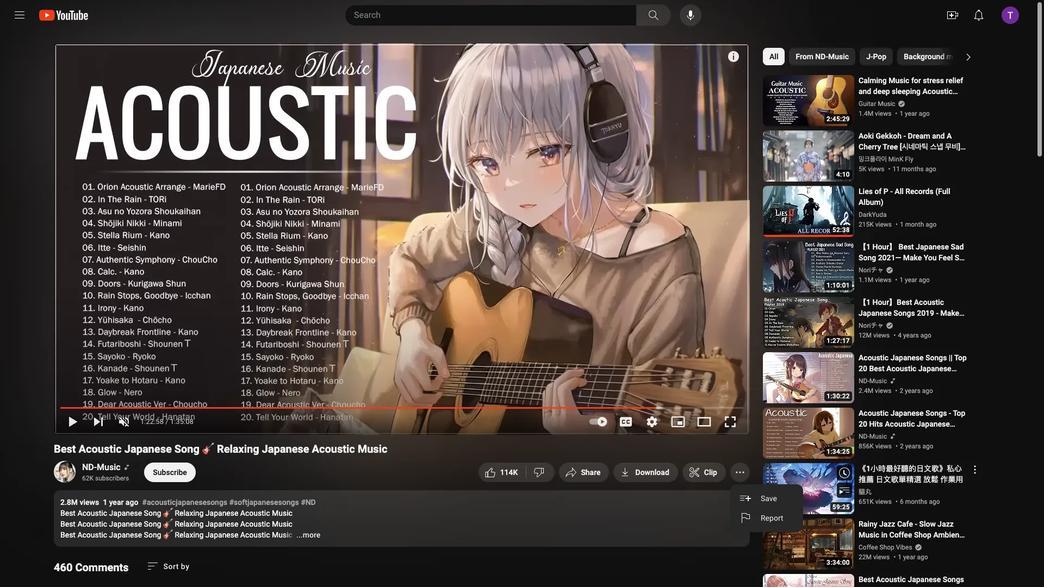 Task type: describe. For each thing, give the bounding box(es) containing it.
k
[[513, 468, 518, 477]]

52:38
[[832, 226, 850, 234]]

years for and
[[903, 332, 919, 339]]

tab list containing all
[[763, 44, 1044, 70]]

lies of p  - all records  (full album)
[[859, 187, 950, 207]]

5k views
[[859, 165, 885, 173]]

coffee inside rainy jazz cafe - slow jazz music in coffee shop ambience for work, study and relaxation
[[889, 531, 912, 539]]

cafe
[[897, 520, 913, 529]]

download button
[[614, 463, 678, 482]]

52:38 link
[[763, 186, 854, 238]]

a
[[947, 132, 952, 140]]

songs up 2.4m
[[859, 375, 880, 384]]

months for -
[[902, 165, 924, 173]]

guitar inside calming music for stress relief and deep sleeping   acoustic guitar
[[859, 98, 879, 107]]

215k views
[[859, 221, 892, 228]]

1 vertical spatial coffee
[[859, 544, 878, 551]]

for inside rainy jazz cafe - slow jazz music in coffee shop ambience for work, study and relaxation
[[859, 542, 868, 550]]

2.8m views
[[60, 498, 99, 507]]

avatar image image
[[1002, 7, 1019, 24]]

p
[[884, 187, 888, 196]]

ago for 【1 hour】 best japanese sad song 2021— make you feel sad & emotional
[[919, 276, 930, 284]]

2023 inside acoustic japanese songs || top 20 best acoustic japanese songs 2023
[[882, 375, 899, 384]]

coffee shop vibes
[[859, 544, 912, 551]]

month
[[905, 221, 924, 228]]

22m views
[[859, 554, 890, 561]]

1 month ago
[[900, 221, 937, 228]]

lies of p  - all records  (full album) by darkyuda 215,424 views 1 month ago 52 minutes element
[[859, 186, 969, 208]]

52 minutes, 38 seconds element
[[832, 226, 850, 234]]

cherry
[[859, 142, 881, 151]]

tree
[[883, 142, 898, 151]]

2:45:29
[[827, 115, 850, 123]]

and inside 【1 hour】best acoustic japanese songs 2019 - make you relax and for sleep
[[894, 320, 907, 328]]

subscribe
[[153, 468, 187, 477]]

62k
[[82, 475, 94, 482]]

year down subscribers
[[109, 498, 124, 507]]

japanese inside 【1 hour】 best japanese sad song 2021— make you feel sad & emotional
[[916, 243, 949, 251]]

(full
[[935, 187, 950, 196]]

views for 2.4m views
[[875, 387, 891, 395]]

autoplay is on image
[[588, 418, 607, 426]]

nd- right from
[[815, 52, 828, 61]]

2 years ago for best
[[900, 387, 933, 395]]

ago for rainy jazz cafe - slow jazz music in coffee shop ambience for work, study and relaxation
[[917, 554, 928, 561]]

and inside aoki gekkoh - dream and a cherry tree [시네마틱 스냅 무비] ep.15
[[932, 132, 945, 140]]

[시네마틱
[[900, 142, 928, 151]]

views for 215k views
[[875, 221, 892, 228]]

1 year ago for deep
[[900, 110, 930, 117]]

1 vertical spatial 4
[[509, 468, 513, 477]]

1:35:08
[[170, 418, 194, 426]]

show cards image
[[724, 47, 743, 66]]

ago for lies of p  - all records  (full album)
[[926, 221, 937, 228]]

《1小時最好聽的日文歌》私心 推薦 日文歌單精選 放鬆 作業用
[[859, 464, 963, 484]]

5k
[[859, 165, 866, 173]]

guitar music
[[859, 100, 895, 108]]

top for acoustic japanese songs - top 20 hits acoustic japanese songs
[[953, 409, 965, 418]]

1 horizontal spatial 4
[[898, 332, 902, 339]]

for inside calming music for stress relief and deep sleeping   acoustic guitar
[[911, 76, 921, 85]]

acoustic inside calming music for stress relief and deep sleeping   acoustic guitar
[[923, 87, 953, 96]]

1.1m views
[[859, 276, 891, 284]]

sort by
[[163, 562, 189, 571]]

background music
[[904, 52, 967, 61]]

best inside 【1 hour】 best japanese sad song 2021— make you feel sad & emotional
[[899, 243, 914, 251]]

【1 for 【1 hour】best acoustic japanese songs 2019 - make you relax and for sleep
[[859, 298, 871, 307]]

best acoustic japanese songs 2023 - acoustic japanes
[[859, 575, 964, 587]]

2.4m
[[859, 387, 873, 395]]

【1 hour】 best japanese sad song 2021— make you feel sad & emotional
[[859, 243, 968, 273]]

rainy jazz cafe - slow jazz music in coffee shop ambience for work, study and relaxation
[[859, 520, 968, 550]]

best inside acoustic japanese songs || top 20 best acoustic japanese songs 2023
[[869, 364, 885, 373]]

651k views
[[859, 498, 892, 506]]

calming
[[859, 76, 887, 85]]

views for 651k views
[[875, 498, 892, 506]]

/
[[165, 418, 168, 426]]

ago down subscribers
[[126, 498, 138, 507]]

seek slider slider
[[60, 401, 743, 412]]

1:27:17
[[827, 337, 850, 345]]

2 hours, 45 minutes, 29 seconds element
[[827, 115, 850, 123]]

download
[[635, 468, 669, 477]]

ago for acoustic japanese songs || top 20 best acoustic japanese songs 2023
[[922, 387, 933, 395]]

- inside best acoustic japanese songs 2023 - acoustic japanes
[[878, 586, 880, 587]]

2 vertical spatial nd-music
[[82, 462, 121, 473]]

#softjapanesesongs
[[229, 498, 299, 507]]

feel
[[939, 253, 953, 262]]

20 for hits
[[859, 420, 867, 429]]

2023 inside best acoustic japanese songs 2023 - acoustic japanes
[[859, 586, 876, 587]]

1 vertical spatial shop
[[880, 544, 894, 551]]

22m
[[859, 554, 872, 561]]

calming music for stress relief and deep sleeping   acoustic guitar by guitar music 1,419,110 views 1 year ago 2 hours, 45 minutes element
[[859, 75, 969, 107]]

||
[[949, 353, 953, 362]]

sleep
[[922, 320, 941, 328]]

sleeping
[[892, 87, 921, 96]]

in
[[881, 531, 887, 539]]

relief
[[946, 76, 963, 85]]

日文歌單精選
[[876, 475, 921, 484]]

&
[[859, 264, 864, 273]]

2.8m
[[60, 498, 78, 507]]

calming music for stress relief and deep sleeping   acoustic guitar
[[859, 76, 963, 107]]

6 months ago
[[900, 498, 940, 506]]

music inside rainy jazz cafe - slow jazz music in coffee shop ambience for work, study and relaxation
[[859, 531, 879, 539]]

Subscribe text field
[[153, 468, 187, 477]]

ago for acoustic japanese songs - top 20 hits acoustic japanese songs
[[923, 443, 933, 450]]

4:10
[[836, 171, 850, 178]]

clip button
[[682, 463, 726, 482]]

by
[[181, 562, 189, 571]]

1 vertical spatial sad
[[955, 253, 968, 262]]

...more button
[[296, 530, 320, 541]]

651k
[[859, 498, 874, 506]]

japanese inside best acoustic japanese songs 2023 - acoustic japanes
[[908, 575, 941, 584]]

relaxation
[[927, 542, 963, 550]]

nd- up 856k
[[859, 433, 869, 440]]

1 hour, 30 minutes, 22 seconds element
[[827, 393, 850, 400]]

1:34:25 link
[[763, 408, 854, 460]]

11
[[893, 165, 900, 173]]

hits
[[869, 420, 883, 429]]

#acousticjapanesesongs
[[142, 498, 227, 507]]

for
[[909, 320, 920, 328]]

best inside best acoustic japanese songs 2023 - acoustic japanes
[[859, 575, 874, 584]]

music
[[947, 52, 967, 61]]

views for 12m views
[[873, 332, 890, 339]]

aoki gekkoh - dream and a cherry tree [시네마틱 스냅 무비] ep.15
[[859, 132, 960, 162]]

밍크플라이 mink fly
[[859, 156, 913, 163]]

- inside rainy jazz cafe - slow jazz music in coffee shop ambience for work, study and relaxation
[[915, 520, 917, 529]]

#nd
[[301, 498, 316, 507]]

report option
[[730, 508, 803, 528]]

views for 5k views
[[868, 165, 885, 173]]

songs inside 【1 hour】best acoustic japanese songs 2019 - make you relax and for sleep
[[894, 309, 915, 318]]

list box containing save
[[730, 485, 803, 532]]

work,
[[870, 542, 890, 550]]

1:10:01 link
[[763, 241, 854, 294]]

1 1 4 k
[[500, 468, 518, 477]]

songs up 856k
[[859, 431, 880, 439]]

Download text field
[[635, 468, 669, 477]]

year for deep
[[905, 110, 917, 117]]

pop
[[873, 52, 887, 61]]

- inside aoki gekkoh - dream and a cherry tree [시네마틱 스냅 무비] ep.15
[[903, 132, 906, 140]]

856k views
[[859, 443, 892, 450]]

nd-music for hits
[[859, 433, 887, 440]]

1:22:58 / 1:35:08
[[140, 418, 194, 426]]

stress
[[923, 76, 944, 85]]

months for 日文歌單精選
[[905, 498, 927, 506]]

0 vertical spatial sad
[[951, 243, 964, 251]]

460 comments
[[54, 561, 129, 574]]

1 year ago for 2021—
[[900, 276, 930, 284]]

year for music
[[903, 554, 915, 561]]

acoustic inside 【1 hour】best acoustic japanese songs 2019 - make you relax and for sleep
[[914, 298, 944, 307]]

save option
[[730, 489, 803, 508]]

2021—
[[878, 253, 901, 262]]

스냅
[[930, 142, 943, 151]]

59 minutes, 25 seconds element
[[832, 504, 850, 511]]

vibes
[[896, 544, 912, 551]]

2 jazz from the left
[[938, 520, 954, 529]]

Search text field
[[354, 8, 634, 22]]

fly
[[905, 156, 913, 163]]



Task type: locate. For each thing, give the bounding box(es) containing it.
2 for hits
[[900, 443, 904, 450]]

1 year ago down subscribers
[[103, 498, 138, 507]]

coffee up 22m
[[859, 544, 878, 551]]

2023 down 22m
[[859, 586, 876, 587]]

mink
[[888, 156, 903, 163]]

songs left ||
[[926, 353, 947, 362]]

【1 inside 【1 hour】 best japanese sad song 2021— make you feel sad & emotional
[[859, 243, 871, 251]]

views down coffee shop vibes
[[873, 554, 890, 561]]

1 vertical spatial 20
[[859, 420, 867, 429]]

and inside calming music for stress relief and deep sleeping   acoustic guitar
[[859, 87, 871, 96]]

1 20 from the top
[[859, 364, 867, 373]]

1 horizontal spatial 2023
[[882, 375, 899, 384]]

acoustic japanese songs || top 20 best acoustic japanese songs 2023
[[859, 353, 967, 384]]

🎸
[[202, 443, 214, 456], [163, 509, 173, 518], [163, 520, 173, 529], [163, 531, 173, 539]]

12m views
[[859, 332, 890, 339]]

밍크플라이
[[859, 156, 887, 163]]

1 year ago down the vibes
[[898, 554, 928, 561]]

【1 left hour】
[[859, 243, 871, 251]]

0 vertical spatial you
[[924, 253, 937, 262]]

songs down the relaxation
[[943, 575, 964, 584]]

jazz up the ambience
[[938, 520, 954, 529]]

1 vertical spatial months
[[905, 498, 927, 506]]

1 vertical spatial 【1
[[859, 298, 871, 307]]

59:25
[[832, 504, 850, 511]]

ago down 【1 hour】 best japanese sad song 2021— make you feel sad & emotional
[[919, 276, 930, 284]]

1 horizontal spatial coffee
[[889, 531, 912, 539]]

all inside tab list
[[769, 52, 778, 61]]

4:10 link
[[763, 131, 854, 183]]

1 guitar from the top
[[859, 98, 879, 107]]

sad up feel
[[951, 243, 964, 251]]

ago down rainy jazz cafe - slow jazz music in coffee shop ambience for work, study and relaxation on the bottom of page
[[917, 554, 928, 561]]

relax
[[874, 320, 892, 328]]

shop down 'slow'
[[914, 531, 932, 539]]

1.4m
[[859, 110, 873, 117]]

2 years ago
[[900, 387, 933, 395], [900, 443, 933, 450]]

you inside 【1 hour】best acoustic japanese songs 2019 - make you relax and for sleep
[[859, 320, 872, 328]]

views down 'darkyuda'
[[875, 221, 892, 228]]

year down calming music for stress relief and deep sleeping   acoustic guitar
[[905, 110, 917, 117]]

2 for best
[[900, 387, 903, 395]]

tab list
[[763, 44, 1044, 70]]

2 noriチャ from the top
[[859, 322, 884, 330]]

acoustic japanese songs - top 20 hits acoustic japanese songs by nd-music 856,698 views 2 years ago 1 hour, 34 minutes element
[[859, 408, 969, 439]]

top for acoustic japanese songs || top 20 best acoustic japanese songs 2023
[[954, 353, 967, 362]]

【1 for 【1 hour】 best japanese sad song 2021— make you feel sad & emotional
[[859, 243, 871, 251]]

nd-music up 62k subscribers element
[[82, 462, 121, 473]]

0 vertical spatial shop
[[914, 531, 932, 539]]

2 20 from the top
[[859, 420, 867, 429]]

ago down acoustic japanese songs - top 20 hits acoustic japanese songs by nd-music 856,698 views 2 years ago 1 hour, 34 minutes element
[[923, 443, 933, 450]]

months down fly
[[902, 165, 924, 173]]

guitar
[[859, 98, 879, 107], [859, 100, 876, 108]]

Best Acoustic Japanese Song 🎸 Relaxing Japanese Acoustic Music Best Acoustic Japanese Song 🎸 Relaxing Japanese Acoustic Music Best Acoustic Japanese Song 🎸 Relaxing Japanese Acoustic Music text field
[[60, 509, 294, 539]]

deep
[[873, 87, 890, 96]]

best acoustic japanese songs 2023 - acoustic japanes link
[[859, 574, 969, 587]]

make inside 【1 hour】best acoustic japanese songs 2019 - make you relax and for sleep
[[941, 309, 959, 318]]

0 vertical spatial 2 years ago
[[900, 387, 933, 395]]

4
[[898, 332, 902, 339], [509, 468, 513, 477]]

0 vertical spatial years
[[903, 332, 919, 339]]

all right p
[[895, 187, 904, 196]]

【1 inside 【1 hour】best acoustic japanese songs 2019 - make you relax and for sleep
[[859, 298, 871, 307]]

you left feel
[[924, 253, 937, 262]]

1 year ago down calming music for stress relief and deep sleeping   acoustic guitar
[[900, 110, 930, 117]]

you inside 【1 hour】 best japanese sad song 2021— make you feel sad & emotional
[[924, 253, 937, 262]]

1 year ago down 【1 hour】 best japanese sad song 2021— make you feel sad & emotional
[[900, 276, 930, 284]]

20 inside acoustic japanese songs || top 20 best acoustic japanese songs 2023
[[859, 364, 867, 373]]

acoustic japanese songs || top 20 best acoustic japanese songs 2023 by nd-music 2,443,112 views 2 years ago 1 hour, 30 minutes element
[[859, 352, 969, 384]]

youtube video player element
[[54, 44, 750, 435]]

songs down acoustic japanese songs || top 20 best acoustic japanese songs 2023
[[926, 409, 947, 418]]

clip
[[704, 468, 717, 477]]

-
[[903, 132, 906, 140], [890, 187, 893, 196], [936, 309, 939, 318], [949, 409, 951, 418], [915, 520, 917, 529], [878, 586, 880, 587]]

0 horizontal spatial for
[[859, 542, 868, 550]]

ago down the 스냅
[[925, 165, 936, 173]]

856k
[[859, 443, 874, 450]]

you up 12m on the bottom of page
[[859, 320, 872, 328]]

59:25 link
[[763, 463, 854, 516]]

dream
[[908, 132, 930, 140]]

0 vertical spatial top
[[954, 353, 967, 362]]

ago up 'dream' at the top of page
[[919, 110, 930, 117]]

0 vertical spatial noriチャ
[[859, 266, 884, 274]]

views for 1.4m views
[[875, 110, 891, 117]]

rainy
[[859, 520, 877, 529]]

0 vertical spatial all
[[769, 52, 778, 61]]

20 for best
[[859, 364, 867, 373]]

views down emotional
[[875, 276, 891, 284]]

aoki gekkoh - dream and a cherry tree [시네마틱 스냅 무비] ep.15 by 밍크플라이 mink fly 5,056 views 11 months ago 4 minutes, 10 seconds element
[[859, 131, 969, 162]]

nd-music for best
[[859, 377, 887, 385]]

views down guitar music
[[875, 110, 891, 117]]

songs inside best acoustic japanese songs 2023 - acoustic japanes
[[943, 575, 964, 584]]

0 horizontal spatial 4
[[509, 468, 513, 477]]

views for 856k views
[[875, 443, 892, 450]]

《1小時最好聽的日文歌》私心推薦 日文歌單精選 放鬆 作業用 by 貓丸 651,082 views 6 months ago 59 minutes element
[[859, 463, 969, 485]]

year for 2021—
[[905, 276, 917, 284]]

make right 2021—
[[903, 253, 922, 262]]

1 vertical spatial nd-music
[[859, 433, 887, 440]]

0 horizontal spatial jazz
[[879, 520, 895, 529]]

【1 down 1.1m
[[859, 298, 871, 307]]

1:34:25
[[827, 448, 850, 456]]

and right the vibes
[[913, 542, 925, 550]]

20 inside acoustic japanese songs - top 20 hits acoustic japanese songs
[[859, 420, 867, 429]]

views right 856k
[[875, 443, 892, 450]]

2 vertical spatial years
[[905, 443, 921, 450]]

0 vertical spatial 【1
[[859, 243, 871, 251]]

acoustic
[[923, 87, 953, 96], [914, 298, 944, 307], [859, 353, 889, 362], [886, 364, 916, 373], [859, 409, 889, 418], [885, 420, 915, 429], [79, 443, 122, 456], [312, 443, 355, 456], [77, 509, 107, 518], [240, 509, 270, 518], [77, 520, 107, 529], [240, 520, 270, 529], [77, 531, 107, 539], [240, 531, 270, 539], [876, 575, 906, 584], [882, 586, 912, 587]]

0 horizontal spatial shop
[[880, 544, 894, 551]]

background
[[904, 52, 945, 61]]

views for 22m views
[[873, 554, 890, 561]]

3 hours, 34 minutes element
[[827, 559, 850, 567]]

japanese inside 【1 hour】best acoustic japanese songs 2019 - make you relax and for sleep
[[859, 309, 892, 318]]

2023 up 2.4m views on the bottom right of the page
[[882, 375, 899, 384]]

and inside rainy jazz cafe - slow jazz music in coffee shop ambience for work, study and relaxation
[[913, 542, 925, 550]]

ago down acoustic japanese songs || top 20 best acoustic japanese songs 2023
[[922, 387, 933, 395]]

0 vertical spatial coffee
[[889, 531, 912, 539]]

1 horizontal spatial make
[[941, 309, 959, 318]]

Share text field
[[581, 468, 601, 477]]

j-
[[866, 52, 873, 61]]

1:27:17 link
[[763, 297, 854, 349]]

11 months ago
[[893, 165, 936, 173]]

ago for 【1 hour】best acoustic japanese songs 2019 - make you relax and for sleep
[[920, 332, 931, 339]]

nd-music up 856k views at bottom right
[[859, 433, 887, 440]]

j-pop
[[866, 52, 887, 61]]

year
[[905, 110, 917, 117], [905, 276, 917, 284], [109, 498, 124, 507], [903, 554, 915, 561]]

2 years ago down acoustic japanese songs - top 20 hits acoustic japanese songs
[[900, 443, 933, 450]]

【1 hour】 best japanese sad song 2021— make you feel sad & emotional by noriチャ 1,198,303 views 1 year ago 1 hour, 10 minutes element
[[859, 241, 969, 273]]

1 hour, 27 minutes, 17 seconds element
[[827, 337, 850, 345]]

views right 2.8m
[[80, 498, 99, 507]]

0 vertical spatial 4
[[898, 332, 902, 339]]

you for feel
[[924, 253, 937, 262]]

20 up 2.4m
[[859, 364, 867, 373]]

1 horizontal spatial jazz
[[938, 520, 954, 529]]

0 vertical spatial for
[[911, 76, 921, 85]]

0 horizontal spatial all
[[769, 52, 778, 61]]

make for acoustic
[[941, 309, 959, 318]]

nd-music up 2.4m views on the bottom right of the page
[[859, 377, 887, 385]]

best acoustic japanese songs 2023 - acoustic japanese songs to chill / study / sleep by nd-music 883,145 views 2 years ago 1 hour, 34 minutes element
[[859, 574, 969, 587]]

songs up the for at bottom right
[[894, 309, 915, 318]]

0 horizontal spatial coffee
[[859, 544, 878, 551]]

#softjapanesesongs link
[[229, 497, 299, 508]]

share
[[581, 468, 601, 477]]

and down calming
[[859, 87, 871, 96]]

ago down sleep
[[920, 332, 931, 339]]

1 vertical spatial top
[[953, 409, 965, 418]]

1 horizontal spatial all
[[895, 187, 904, 196]]

1 vertical spatial years
[[905, 387, 921, 395]]

ago down 放鬆
[[929, 498, 940, 506]]

subscribers
[[95, 475, 129, 482]]

years down the for at bottom right
[[903, 332, 919, 339]]

ep.15
[[859, 153, 878, 162]]

slow
[[919, 520, 936, 529]]

jazz up in on the right bottom of the page
[[879, 520, 895, 529]]

2 【1 from the top
[[859, 298, 871, 307]]

and left the for at bottom right
[[894, 320, 907, 328]]

ago for aoki gekkoh - dream and a cherry tree [시네마틱 스냅 무비] ep.15
[[925, 165, 936, 173]]

years down acoustic japanese songs || top 20 best acoustic japanese songs 2023
[[905, 387, 921, 395]]

0 horizontal spatial you
[[859, 320, 872, 328]]

noriチャ up 12m views
[[859, 322, 884, 330]]

0 vertical spatial nd-music
[[859, 377, 887, 385]]

20 left hits
[[859, 420, 867, 429]]

作業用
[[940, 475, 963, 484]]

views down the relax
[[873, 332, 890, 339]]

views for 1.1m views
[[875, 276, 891, 284]]

for
[[911, 76, 921, 85], [859, 542, 868, 550]]

2 years ago for hits
[[900, 443, 933, 450]]

make up sleep
[[941, 309, 959, 318]]

you for relax
[[859, 320, 872, 328]]

0 vertical spatial months
[[902, 165, 924, 173]]

1 horizontal spatial for
[[911, 76, 921, 85]]

views right 651k
[[875, 498, 892, 506]]

noriチャ for 【1 hour】 best japanese sad song 2021— make you feel sad & emotional
[[859, 266, 884, 274]]

1:30:22 link
[[763, 352, 854, 405]]

【1
[[859, 243, 871, 251], [859, 298, 871, 307]]

2 guitar from the top
[[859, 100, 876, 108]]

nd- up '62k'
[[82, 462, 97, 473]]

62k subscribers element
[[82, 474, 129, 483]]

list box
[[730, 485, 803, 532]]

make inside 【1 hour】 best japanese sad song 2021— make you feel sad & emotional
[[903, 253, 922, 262]]

year down 【1 hour】 best japanese sad song 2021— make you feel sad & emotional
[[905, 276, 917, 284]]

music inside calming music for stress relief and deep sleeping   acoustic guitar
[[889, 76, 909, 85]]

貓丸
[[859, 488, 872, 496]]

2
[[900, 387, 903, 395], [900, 443, 904, 450]]

for up 22m
[[859, 542, 868, 550]]

nd- up 2.4m
[[859, 377, 869, 385]]

best acoustic japanese song 🎸 relaxing japanese acoustic music
[[54, 443, 387, 456]]

1 hour, 34 minutes, 25 seconds element
[[827, 448, 850, 456]]

2 years ago down acoustic japanese songs || top 20 best acoustic japanese songs 2023
[[900, 387, 933, 395]]

hour】
[[872, 243, 897, 251]]

2:45:29 link
[[763, 75, 854, 127]]

for up sleeping
[[911, 76, 921, 85]]

top inside acoustic japanese songs - top 20 hits acoustic japanese songs
[[953, 409, 965, 418]]

views right 2.4m
[[875, 387, 891, 395]]

1 vertical spatial noriチャ
[[859, 322, 884, 330]]

1 vertical spatial all
[[895, 187, 904, 196]]

rainy jazz cafe - slow jazz music in coffee shop ambience for work, study and relaxation by coffee shop vibes 22,610,431 views 1 year ago 3 hours, 34 minutes element
[[859, 519, 969, 550]]

推薦
[[859, 475, 874, 484]]

...more
[[296, 531, 320, 539]]

1 noriチャ from the top
[[859, 266, 884, 274]]

hour】best
[[872, 298, 912, 307]]

top inside acoustic japanese songs || top 20 best acoustic japanese songs 2023
[[954, 353, 967, 362]]

shop inside rainy jazz cafe - slow jazz music in coffee shop ambience for work, study and relaxation
[[914, 531, 932, 539]]

views
[[875, 110, 891, 117], [868, 165, 885, 173], [875, 221, 892, 228], [875, 276, 891, 284], [873, 332, 890, 339], [875, 387, 891, 395], [875, 443, 892, 450], [80, 498, 99, 507], [875, 498, 892, 506], [873, 554, 890, 561]]

sort
[[163, 562, 179, 571]]

1 【1 from the top
[[859, 243, 871, 251]]

noriチャ for 【1 hour】best acoustic japanese songs 2019 - make you relax and for sleep
[[859, 322, 884, 330]]

all inside lies of p  - all records  (full album)
[[895, 187, 904, 196]]

1 jazz from the left
[[879, 520, 895, 529]]

1 vertical spatial 2
[[900, 443, 904, 450]]

year down the vibes
[[903, 554, 915, 561]]

ago for calming music for stress relief and deep sleeping   acoustic guitar
[[919, 110, 930, 117]]

0 horizontal spatial 2023
[[859, 586, 876, 587]]

1 vertical spatial make
[[941, 309, 959, 318]]

1 vertical spatial for
[[859, 542, 868, 550]]

ago right month
[[926, 221, 937, 228]]

2.4m views
[[859, 387, 891, 395]]

jazz
[[879, 520, 895, 529], [938, 520, 954, 529]]

lies
[[859, 187, 873, 196]]

0 vertical spatial make
[[903, 253, 922, 262]]

coffee up study
[[889, 531, 912, 539]]

song inside 【1 hour】 best japanese sad song 2021— make you feel sad & emotional
[[859, 253, 876, 262]]

12m
[[859, 332, 872, 339]]

noriチャ up 1.1m views
[[859, 266, 884, 274]]

nd-music
[[859, 377, 887, 385], [859, 433, 887, 440], [82, 462, 121, 473]]

sort by button
[[146, 560, 189, 573]]

None search field
[[325, 4, 673, 26]]

nd-
[[815, 52, 828, 61], [859, 377, 869, 385], [859, 433, 869, 440], [82, 462, 97, 473]]

0 vertical spatial 20
[[859, 364, 867, 373]]

3:34:00
[[827, 559, 850, 567]]

years
[[903, 332, 919, 339], [905, 387, 921, 395], [905, 443, 921, 450]]

years for 2023
[[905, 387, 921, 395]]

views for 2.8m views
[[80, 498, 99, 507]]

sad right feel
[[955, 253, 968, 262]]

0 vertical spatial 2023
[[882, 375, 899, 384]]

1 horizontal spatial you
[[924, 253, 937, 262]]

- inside lies of p  - all records  (full album)
[[890, 187, 893, 196]]

Clip text field
[[704, 468, 717, 477]]

years down acoustic japanese songs - top 20 hits acoustic japanese songs
[[905, 443, 921, 450]]

0 horizontal spatial make
[[903, 253, 922, 262]]

2 down acoustic japanese songs || top 20 best acoustic japanese songs 2023
[[900, 387, 903, 395]]

放鬆
[[923, 475, 939, 484]]

views down 밍크플라이
[[868, 165, 885, 173]]

aoki
[[859, 132, 874, 140]]

songs
[[894, 309, 915, 318], [926, 353, 947, 362], [859, 375, 880, 384], [926, 409, 947, 418], [859, 431, 880, 439], [943, 575, 964, 584]]

1 vertical spatial you
[[859, 320, 872, 328]]

shop down in on the right bottom of the page
[[880, 544, 894, 551]]

emotional
[[865, 264, 900, 273]]

1 year ago for music
[[898, 554, 928, 561]]

japanese
[[916, 243, 949, 251], [859, 309, 892, 318], [891, 353, 924, 362], [918, 364, 951, 373], [891, 409, 924, 418], [917, 420, 950, 429], [124, 443, 172, 456], [262, 443, 309, 456], [109, 509, 142, 518], [205, 509, 238, 518], [109, 520, 142, 529], [205, 520, 238, 529], [109, 531, 142, 539], [205, 531, 238, 539], [908, 575, 941, 584]]

ago for 《1小時最好聽的日文歌》私心 推薦 日文歌單精選 放鬆 作業用
[[929, 498, 940, 506]]

months
[[902, 165, 924, 173], [905, 498, 927, 506]]

months right 6
[[905, 498, 927, 506]]

- inside 【1 hour】best acoustic japanese songs 2019 - make you relax and for sleep
[[936, 309, 939, 318]]

- inside acoustic japanese songs - top 20 hits acoustic japanese songs
[[949, 409, 951, 418]]

【1 hour】best acoustic japanese songs 2019 - make you relax and for sleep
[[859, 298, 959, 328]]

and left the a
[[932, 132, 945, 140]]

ambience
[[933, 531, 968, 539]]

【1 hour】best acoustic japanese songs 2019 - make you relax and for sleep by noriチャ 12,453,039 views 4 years ago 1 hour, 27 minutes element
[[859, 297, 969, 328]]

make for best
[[903, 253, 922, 262]]

1 vertical spatial 2 years ago
[[900, 443, 933, 450]]

1 hour, 10 minutes, 1 second element
[[827, 282, 850, 289]]

215k
[[859, 221, 874, 228]]

1 horizontal spatial shop
[[914, 531, 932, 539]]

460
[[54, 561, 73, 574]]

1 vertical spatial 2023
[[859, 586, 876, 587]]

0 vertical spatial 2
[[900, 387, 903, 395]]

4 minutes, 10 seconds element
[[836, 171, 850, 178]]

2 up 《1小時最好聽的日文歌》私心 on the right of page
[[900, 443, 904, 450]]

all left from
[[769, 52, 778, 61]]



Task type: vqa. For each thing, say whether or not it's contained in the screenshot.
Acoustic in the 【1 Hour】Best Acoustic Japanese Songs 2019 - Make You Relax and For Sleep
yes



